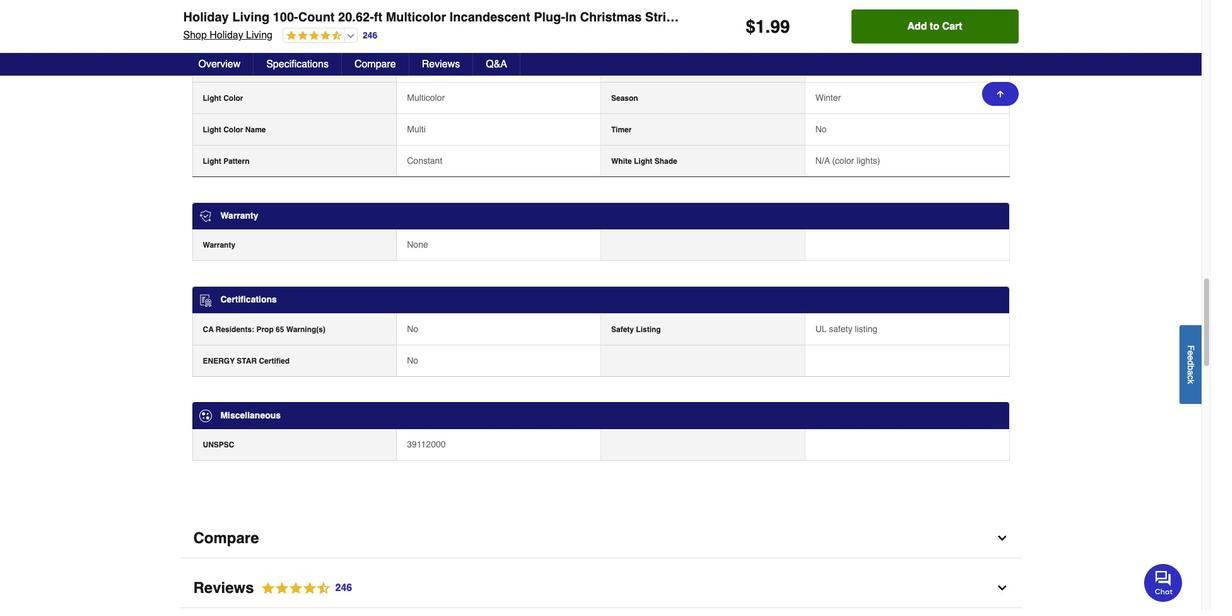 Task type: describe. For each thing, give the bounding box(es) containing it.
safety
[[829, 324, 853, 334]]

100-
[[273, 10, 298, 25]]

q&a
[[486, 59, 507, 70]]

.
[[766, 16, 771, 37]]

light right white
[[634, 157, 653, 166]]

no for ca residents: prop 65 warning(s)
[[407, 324, 418, 334]]

energy star certified
[[203, 357, 290, 366]]

add to cart button
[[852, 9, 1019, 44]]

add
[[908, 21, 927, 32]]

1 e from the top
[[1186, 351, 1196, 356]]

1 vertical spatial holiday
[[210, 30, 243, 41]]

prop
[[256, 325, 274, 334]]

1 horizontal spatial indoor/outdoor
[[407, 61, 467, 71]]

timer
[[611, 126, 632, 135]]

0 vertical spatial holiday
[[183, 10, 229, 25]]

c
[[1186, 375, 1196, 380]]

white light shade
[[611, 157, 678, 166]]

n/a
[[816, 156, 830, 166]]

reviews button
[[409, 53, 473, 76]]

warning(s)
[[286, 325, 326, 334]]

string
[[645, 10, 682, 25]]

number
[[264, 31, 293, 40]]

included
[[723, 63, 755, 71]]

f
[[1186, 345, 1196, 351]]

listing
[[855, 324, 878, 334]]

ft
[[374, 10, 382, 25]]

electrical
[[816, 30, 852, 40]]

39112000
[[407, 440, 446, 450]]

ul safety listing
[[816, 324, 878, 334]]

light for multi
[[203, 126, 221, 135]]

none
[[407, 240, 428, 250]]

0 vertical spatial no
[[816, 124, 827, 135]]

$ 1 . 99
[[746, 16, 790, 37]]

d
[[1186, 361, 1196, 366]]

outlet
[[854, 30, 876, 40]]

light for constant
[[203, 157, 221, 166]]

0 vertical spatial multicolor
[[386, 10, 446, 25]]

holiday living 100-count 20.62-ft multicolor incandescent plug-in christmas string lights
[[183, 10, 723, 25]]

reviews for f e e d b a c k
[[193, 580, 254, 598]]

certifications
[[220, 295, 277, 305]]

ca residents: prop 65 warning(s)
[[203, 325, 326, 334]]

ul
[[816, 324, 827, 334]]

white
[[611, 157, 632, 166]]

plug-
[[534, 10, 565, 25]]

overview
[[198, 59, 241, 70]]

season
[[611, 94, 638, 103]]

f e e d b a c k button
[[1180, 325, 1202, 404]]

file/certification
[[203, 31, 262, 40]]

20.62-
[[338, 10, 374, 25]]

b
[[1186, 366, 1196, 370]]

f e e d b a c k
[[1186, 345, 1196, 384]]

bulbs
[[661, 63, 682, 71]]

1 vertical spatial living
[[246, 30, 273, 41]]

color for multi
[[223, 126, 243, 135]]

file/certification number
[[203, 31, 293, 40]]

reviews for q&a
[[422, 59, 460, 70]]

light pattern
[[203, 157, 250, 166]]

shop holiday living
[[183, 30, 273, 41]]

overview button
[[186, 53, 254, 76]]

2 e from the top
[[1186, 356, 1196, 361]]

multi
[[407, 124, 426, 135]]

65
[[276, 325, 284, 334]]

1 vertical spatial multicolor
[[407, 93, 445, 103]]

energy
[[203, 357, 235, 366]]

$
[[746, 16, 756, 37]]



Task type: vqa. For each thing, say whether or not it's contained in the screenshot.
[This within [This review was collected as part of a promotion.] i  bought  this  product  at  the  end  of  sept   2023 not  sept  1st.  also  the  microwave  vibrates  when  its  on
no



Task type: locate. For each thing, give the bounding box(es) containing it.
arrow up image
[[995, 89, 1006, 99]]

holiday
[[183, 10, 229, 25], [210, 30, 243, 41]]

0 vertical spatial living
[[232, 10, 270, 25]]

multicolor right ft
[[386, 10, 446, 25]]

indoor/outdoor down the holiday living 100-count 20.62-ft multicolor incandescent plug-in christmas string lights
[[407, 61, 467, 71]]

light down light color
[[203, 126, 221, 135]]

yes
[[816, 61, 830, 71]]

0 horizontal spatial 246
[[335, 583, 352, 594]]

chevron down image for compare
[[996, 533, 1009, 545]]

1 color from the top
[[223, 94, 243, 103]]

compare
[[355, 59, 396, 70], [193, 530, 259, 548]]

1 horizontal spatial 246
[[363, 30, 378, 40]]

safety listing
[[611, 325, 661, 334]]

chat invite button image
[[1145, 564, 1183, 603]]

warranty down pattern
[[220, 211, 258, 221]]

q&a button
[[473, 53, 521, 76]]

e
[[1186, 351, 1196, 356], [1186, 356, 1196, 361]]

light for multicolor
[[203, 94, 221, 103]]

light down the overview
[[203, 94, 221, 103]]

0 vertical spatial compare button
[[342, 53, 409, 76]]

specifications
[[266, 59, 329, 70]]

e up d
[[1186, 351, 1196, 356]]

no for energy star certified
[[407, 356, 418, 366]]

electrical outlet
[[816, 30, 876, 40]]

to
[[930, 21, 940, 32]]

99
[[771, 16, 790, 37]]

color
[[223, 94, 243, 103], [223, 126, 243, 135]]

light color name
[[203, 126, 266, 135]]

1 vertical spatial no
[[407, 324, 418, 334]]

0 vertical spatial compare
[[355, 59, 396, 70]]

2 chevron down image from the top
[[996, 582, 1009, 595]]

1 horizontal spatial reviews
[[422, 59, 460, 70]]

1 vertical spatial chevron down image
[[996, 582, 1009, 595]]

4.5 stars image
[[283, 30, 342, 42], [254, 581, 353, 598]]

listing
[[636, 325, 661, 334]]

in
[[565, 10, 577, 25]]

1 vertical spatial compare button
[[180, 519, 1023, 559]]

color up light color name
[[223, 94, 243, 103]]

reviews inside button
[[422, 59, 460, 70]]

holiday up shop
[[183, 10, 229, 25]]

warranty up certifications
[[203, 241, 235, 250]]

holiday up overview button
[[210, 30, 243, 41]]

1 chevron down image from the top
[[996, 533, 1009, 545]]

(color
[[832, 156, 855, 166]]

1 vertical spatial reviews
[[193, 580, 254, 598]]

christmas
[[580, 10, 642, 25]]

0 horizontal spatial compare
[[193, 530, 259, 548]]

light
[[203, 94, 221, 103], [203, 126, 221, 135], [203, 157, 221, 166], [634, 157, 653, 166]]

1 vertical spatial color
[[223, 126, 243, 135]]

multicolor up the multi
[[407, 93, 445, 103]]

compare for f e e d b a c k
[[193, 530, 259, 548]]

246 inside 4.5 stars image
[[335, 583, 352, 594]]

color left the name
[[223, 126, 243, 135]]

certified
[[259, 357, 290, 366]]

compare for q&a
[[355, 59, 396, 70]]

2 vertical spatial no
[[407, 356, 418, 366]]

1 horizontal spatial compare
[[355, 59, 396, 70]]

reviews
[[422, 59, 460, 70], [193, 580, 254, 598]]

1
[[756, 16, 766, 37]]

ca
[[203, 325, 214, 334]]

chevron down image
[[996, 533, 1009, 545], [996, 582, 1009, 595]]

no
[[816, 124, 827, 135], [407, 324, 418, 334], [407, 356, 418, 366]]

indoor/outdoor
[[407, 61, 467, 71], [203, 63, 258, 71]]

1 vertical spatial compare
[[193, 530, 259, 548]]

0 vertical spatial 4.5 stars image
[[283, 30, 342, 42]]

replacement
[[611, 63, 659, 71]]

0 vertical spatial warranty
[[220, 211, 258, 221]]

4.5 stars image containing 246
[[254, 581, 353, 598]]

replacement bulbs and fuses included
[[611, 63, 755, 71]]

0 horizontal spatial indoor/outdoor
[[203, 63, 258, 71]]

0 vertical spatial 246
[[363, 30, 378, 40]]

name
[[245, 126, 266, 135]]

miscellaneous
[[220, 411, 281, 421]]

specifications button
[[254, 53, 342, 76]]

chevron down image for reviews
[[996, 582, 1009, 595]]

1 vertical spatial 246
[[335, 583, 352, 594]]

a
[[1186, 370, 1196, 375]]

incandescent
[[450, 10, 530, 25]]

indoor/outdoor down file/certification
[[203, 63, 258, 71]]

winter
[[816, 93, 841, 103]]

1 vertical spatial warranty
[[203, 241, 235, 250]]

0 horizontal spatial reviews
[[193, 580, 254, 598]]

0 vertical spatial chevron down image
[[996, 533, 1009, 545]]

residents:
[[216, 325, 254, 334]]

and
[[684, 63, 697, 71]]

living
[[232, 10, 270, 25], [246, 30, 273, 41]]

count
[[298, 10, 335, 25]]

shade
[[655, 157, 678, 166]]

star
[[237, 357, 257, 366]]

chevron down image inside compare button
[[996, 533, 1009, 545]]

shop
[[183, 30, 207, 41]]

lights
[[685, 10, 723, 25]]

cart
[[943, 21, 963, 32]]

safety
[[611, 325, 634, 334]]

fuses
[[699, 63, 721, 71]]

constant
[[407, 156, 443, 166]]

2 color from the top
[[223, 126, 243, 135]]

n/a (color lights)
[[816, 156, 881, 166]]

add to cart
[[908, 21, 963, 32]]

246
[[363, 30, 378, 40], [335, 583, 352, 594]]

compare button for q&a
[[342, 53, 409, 76]]

compare button for f e e d b a c k
[[180, 519, 1023, 559]]

unspsc
[[203, 441, 234, 450]]

pattern
[[223, 157, 250, 166]]

light left pattern
[[203, 157, 221, 166]]

multicolor
[[386, 10, 446, 25], [407, 93, 445, 103]]

0 vertical spatial reviews
[[422, 59, 460, 70]]

compare button
[[342, 53, 409, 76], [180, 519, 1023, 559]]

warranty
[[220, 211, 258, 221], [203, 241, 235, 250]]

1 vertical spatial 4.5 stars image
[[254, 581, 353, 598]]

0 vertical spatial color
[[223, 94, 243, 103]]

color for multicolor
[[223, 94, 243, 103]]

k
[[1186, 380, 1196, 384]]

light color
[[203, 94, 243, 103]]

lights)
[[857, 156, 881, 166]]

e up b
[[1186, 356, 1196, 361]]



